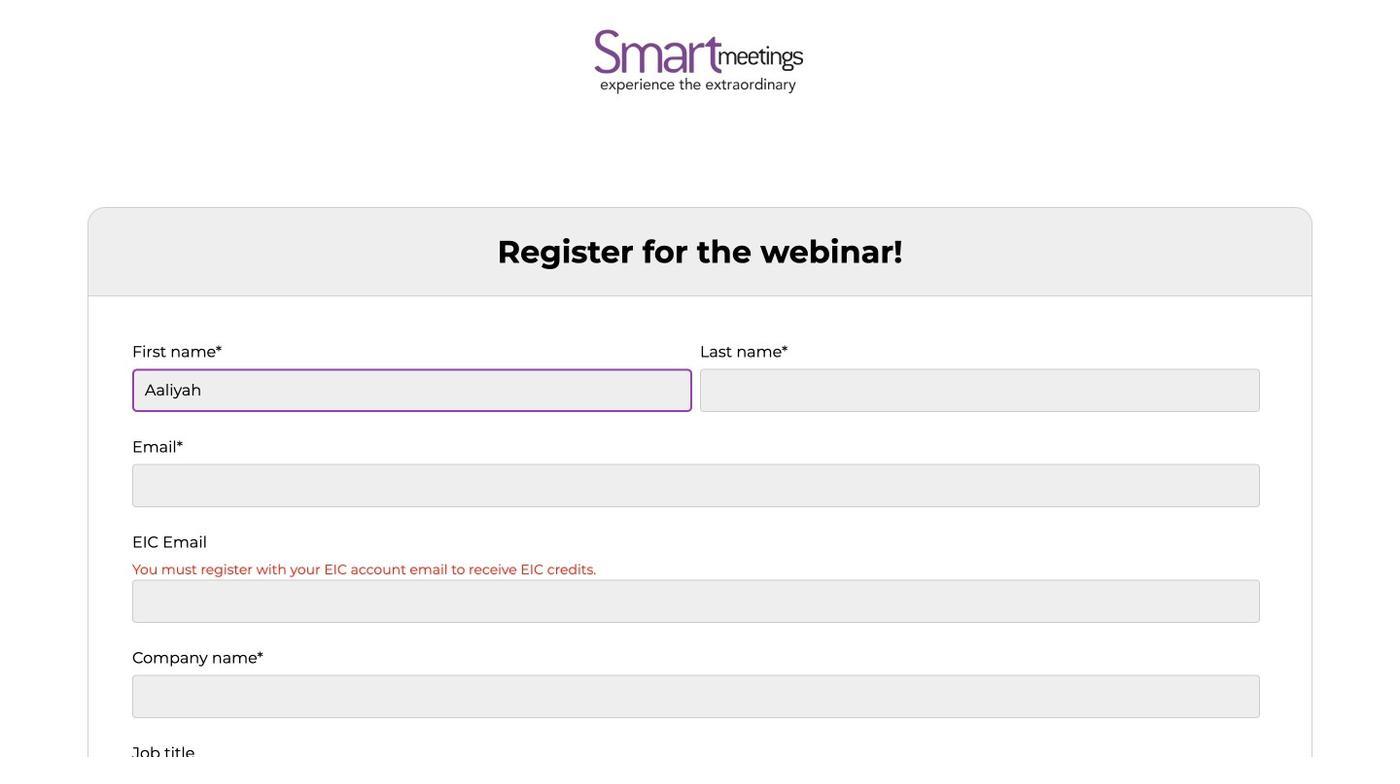 Task type: locate. For each thing, give the bounding box(es) containing it.
None text field
[[132, 580, 1260, 623]]

sm events logo 2024 image
[[569, 24, 812, 99]]

None email field
[[132, 464, 1260, 507]]

None text field
[[132, 369, 692, 412], [700, 369, 1260, 412], [132, 675, 1260, 718], [132, 369, 692, 412], [700, 369, 1260, 412], [132, 675, 1260, 718]]



